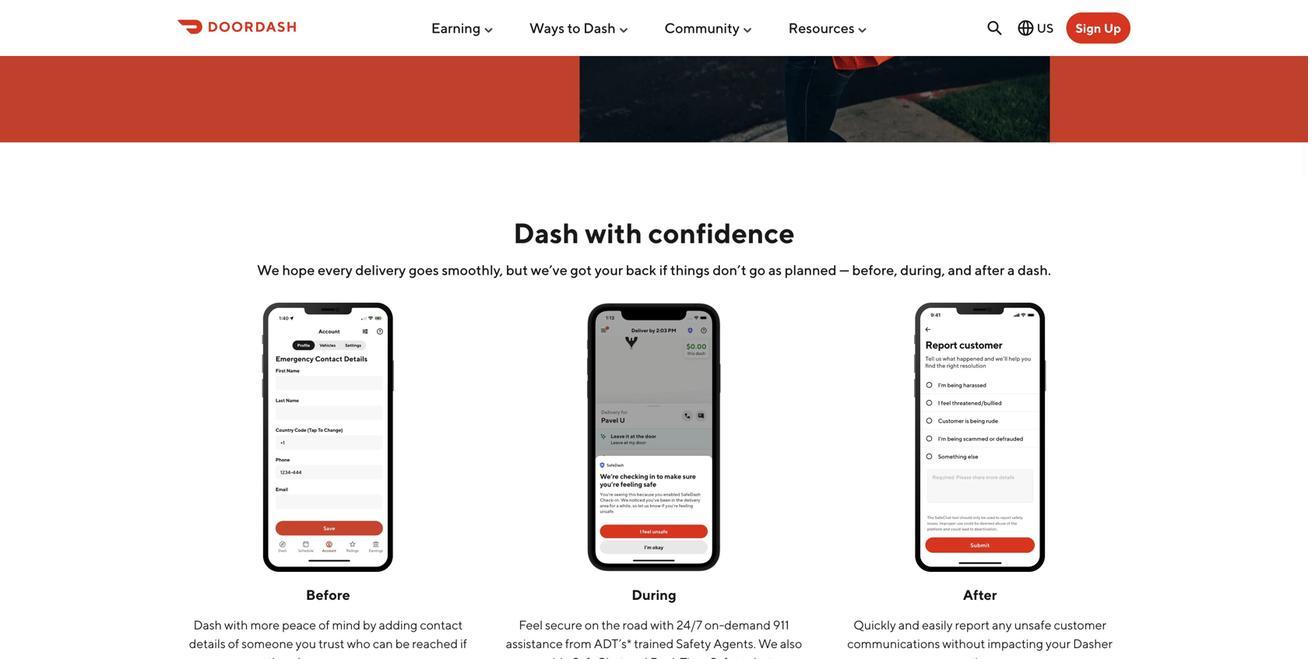 Task type: describe. For each thing, give the bounding box(es) containing it.
0 vertical spatial safety
[[676, 636, 711, 651]]

mind
[[332, 618, 361, 633]]

0 vertical spatial we
[[257, 262, 279, 278]]

2 horizontal spatial dash
[[583, 20, 616, 36]]

any
[[992, 618, 1012, 633]]

real-
[[650, 655, 680, 659]]

after
[[975, 262, 1005, 278]]

your inside quickly and easily report any unsafe customer communications without impacting your dasher ratings.
[[1046, 636, 1071, 651]]

be
[[395, 636, 410, 651]]

a
[[1007, 262, 1015, 278]]

an
[[308, 655, 321, 659]]

trust
[[319, 636, 345, 651]]

back
[[626, 262, 656, 278]]

quickly
[[854, 618, 896, 633]]

ways
[[529, 20, 565, 36]]

goes
[[409, 262, 439, 278]]

more
[[250, 618, 280, 633]]

if inside dash with more peace of mind by adding contact details of someone you trust who can be reached if there's an emergency.
[[460, 636, 467, 651]]

ratings.
[[960, 655, 1000, 659]]

go
[[749, 262, 766, 278]]

as
[[768, 262, 782, 278]]

dash for dash with more peace of mind by adding contact details of someone you trust who can be reached if there's an emergency.
[[193, 618, 222, 633]]

adding
[[379, 618, 418, 633]]

the
[[601, 618, 620, 633]]

dash with confidence
[[513, 216, 795, 250]]

0 vertical spatial of
[[319, 618, 330, 633]]

0 vertical spatial your
[[595, 262, 623, 278]]

trained
[[634, 636, 674, 651]]

earning
[[431, 20, 481, 36]]

smoothly,
[[442, 262, 503, 278]]

globe line image
[[1017, 19, 1035, 37]]

during,
[[900, 262, 945, 278]]

we've
[[531, 262, 567, 278]]

can
[[373, 636, 393, 651]]

every
[[318, 262, 353, 278]]

feel
[[519, 618, 543, 633]]

before,
[[852, 262, 898, 278]]

by
[[363, 618, 376, 633]]

resources link
[[788, 13, 869, 43]]

up
[[1104, 21, 1121, 35]]

also
[[780, 636, 802, 651]]

sign up button
[[1066, 12, 1131, 44]]

delivery
[[355, 262, 406, 278]]

ways to dash link
[[529, 13, 630, 43]]

planned
[[785, 262, 837, 278]]

sign up
[[1076, 21, 1121, 35]]

things
[[670, 262, 710, 278]]

community
[[664, 20, 740, 36]]

peace
[[282, 618, 316, 633]]

without
[[942, 636, 985, 651]]

demand
[[724, 618, 771, 633]]

easily
[[922, 618, 953, 633]]

and for we hope every delivery goes smoothly, but we've got your back if things don't go as planned — before, during, and after a dash.
[[948, 262, 972, 278]]

we hope every delivery goes smoothly, but we've got your back if things don't go as planned — before, during, and after a dash.
[[257, 262, 1051, 278]]

don't
[[713, 262, 747, 278]]

911
[[773, 618, 789, 633]]



Task type: locate. For each thing, give the bounding box(es) containing it.
1 vertical spatial and
[[898, 618, 920, 633]]

we up alerts.
[[758, 636, 778, 651]]

0 horizontal spatial your
[[595, 262, 623, 278]]

we inside feel secure on the road with 24/7 on-demand 911 assistance from adt's* trained safety agents. we also provide safechat and real-time safety alerts.
[[758, 636, 778, 651]]

dasher
[[1073, 636, 1113, 651]]

and down "trained" at bottom
[[627, 655, 648, 659]]

road
[[623, 618, 648, 633]]

ways to dash
[[529, 20, 616, 36]]

2 horizontal spatial and
[[948, 262, 972, 278]]

dx_safedash_morgan image
[[580, 0, 1050, 142]]

on
[[585, 618, 599, 633]]

with for confidence
[[585, 216, 642, 250]]

with inside dash with more peace of mind by adding contact details of someone you trust who can be reached if there's an emergency.
[[224, 618, 248, 633]]

1 horizontal spatial your
[[1046, 636, 1071, 651]]

resources
[[788, 20, 855, 36]]

safety up time
[[676, 636, 711, 651]]

dash up details
[[193, 618, 222, 633]]

your right got
[[595, 262, 623, 278]]

2 vertical spatial dash
[[193, 618, 222, 633]]

—
[[839, 262, 849, 278]]

dx sd check-in prompt image
[[504, 303, 805, 572]]

dash inside dash with more peace of mind by adding contact details of someone you trust who can be reached if there's an emergency.
[[193, 618, 222, 633]]

someone
[[242, 636, 293, 651]]

if
[[659, 262, 668, 278], [460, 636, 467, 651]]

0 vertical spatial dash
[[583, 20, 616, 36]]

and inside feel secure on the road with 24/7 on-demand 911 assistance from adt's* trained safety agents. we also provide safechat and real-time safety alerts.
[[627, 655, 648, 659]]

communications
[[847, 636, 940, 651]]

safechat
[[572, 655, 624, 659]]

sign
[[1076, 21, 1101, 35]]

1 vertical spatial of
[[228, 636, 239, 651]]

we
[[257, 262, 279, 278], [758, 636, 778, 651]]

and up communications
[[898, 618, 920, 633]]

to
[[567, 20, 581, 36]]

0 horizontal spatial if
[[460, 636, 467, 651]]

of
[[319, 618, 330, 633], [228, 636, 239, 651]]

report
[[955, 618, 990, 633]]

1 vertical spatial dash
[[513, 216, 579, 250]]

earning link
[[431, 13, 495, 43]]

quickly and easily report any unsafe customer communications without impacting your dasher ratings.
[[847, 618, 1113, 659]]

impacting
[[988, 636, 1043, 651]]

dash
[[583, 20, 616, 36], [513, 216, 579, 250], [193, 618, 222, 633]]

1 vertical spatial your
[[1046, 636, 1071, 651]]

feel secure on the road with 24/7 on-demand 911 assistance from adt's* trained safety agents. we also provide safechat and real-time safety alerts.
[[506, 618, 802, 659]]

customer
[[1054, 618, 1106, 633]]

dx ui safechat image
[[829, 303, 1131, 572]]

if right reached
[[460, 636, 467, 651]]

we left hope
[[257, 262, 279, 278]]

details
[[189, 636, 226, 651]]

0 horizontal spatial dash
[[193, 618, 222, 633]]

safety
[[676, 636, 711, 651], [710, 655, 745, 659]]

of right details
[[228, 636, 239, 651]]

hope
[[282, 262, 315, 278]]

1 horizontal spatial if
[[659, 262, 668, 278]]

adt's*
[[594, 636, 632, 651]]

safety down agents.
[[710, 655, 745, 659]]

dash.
[[1018, 262, 1051, 278]]

you
[[296, 636, 316, 651]]

reached
[[412, 636, 458, 651]]

with for more
[[224, 618, 248, 633]]

of up trust
[[319, 618, 330, 633]]

time
[[680, 655, 708, 659]]

got
[[570, 262, 592, 278]]

with
[[585, 216, 642, 250], [224, 618, 248, 633], [650, 618, 674, 633]]

dash right to
[[583, 20, 616, 36]]

dash for dash with confidence
[[513, 216, 579, 250]]

0 horizontal spatial we
[[257, 262, 279, 278]]

alerts.
[[747, 655, 780, 659]]

1 vertical spatial if
[[460, 636, 467, 651]]

us
[[1037, 21, 1054, 35]]

with inside feel secure on the road with 24/7 on-demand 911 assistance from adt's* trained safety agents. we also provide safechat and real-time safety alerts.
[[650, 618, 674, 633]]

community link
[[664, 13, 754, 43]]

0 horizontal spatial of
[[228, 636, 239, 651]]

but
[[506, 262, 528, 278]]

from
[[565, 636, 592, 651]]

and
[[948, 262, 972, 278], [898, 618, 920, 633], [627, 655, 648, 659]]

unsafe
[[1014, 618, 1051, 633]]

1 horizontal spatial and
[[898, 618, 920, 633]]

0 vertical spatial if
[[659, 262, 668, 278]]

dash up we've
[[513, 216, 579, 250]]

0 horizontal spatial with
[[224, 618, 248, 633]]

1 horizontal spatial of
[[319, 618, 330, 633]]

on-
[[705, 618, 724, 633]]

with up back
[[585, 216, 642, 250]]

dash with more peace of mind by adding contact details of someone you trust who can be reached if there's an emergency.
[[189, 618, 467, 659]]

your
[[595, 262, 623, 278], [1046, 636, 1071, 651]]

2 vertical spatial and
[[627, 655, 648, 659]]

secure
[[545, 618, 582, 633]]

dx ui emergency contact image
[[178, 303, 479, 572]]

1 horizontal spatial we
[[758, 636, 778, 651]]

before
[[306, 587, 350, 604]]

and left after on the top of the page
[[948, 262, 972, 278]]

during
[[632, 587, 676, 604]]

there's
[[268, 655, 305, 659]]

2 horizontal spatial with
[[650, 618, 674, 633]]

1 vertical spatial safety
[[710, 655, 745, 659]]

confidence
[[648, 216, 795, 250]]

if right back
[[659, 262, 668, 278]]

after
[[963, 587, 997, 604]]

emergency.
[[324, 655, 389, 659]]

and inside quickly and easily report any unsafe customer communications without impacting your dasher ratings.
[[898, 618, 920, 633]]

with up "trained" at bottom
[[650, 618, 674, 633]]

provide
[[528, 655, 570, 659]]

who
[[347, 636, 370, 651]]

24/7
[[676, 618, 702, 633]]

assistance
[[506, 636, 563, 651]]

0 horizontal spatial and
[[627, 655, 648, 659]]

0 vertical spatial and
[[948, 262, 972, 278]]

with left more
[[224, 618, 248, 633]]

your down customer
[[1046, 636, 1071, 651]]

1 horizontal spatial with
[[585, 216, 642, 250]]

agents.
[[713, 636, 756, 651]]

contact
[[420, 618, 463, 633]]

and for feel secure on the road with 24/7 on-demand 911 assistance from adt's* trained safety agents. we also provide safechat and real-time safety alerts.
[[627, 655, 648, 659]]

1 vertical spatial we
[[758, 636, 778, 651]]

1 horizontal spatial dash
[[513, 216, 579, 250]]



Task type: vqa. For each thing, say whether or not it's contained in the screenshot.
here in the top left of the page
no



